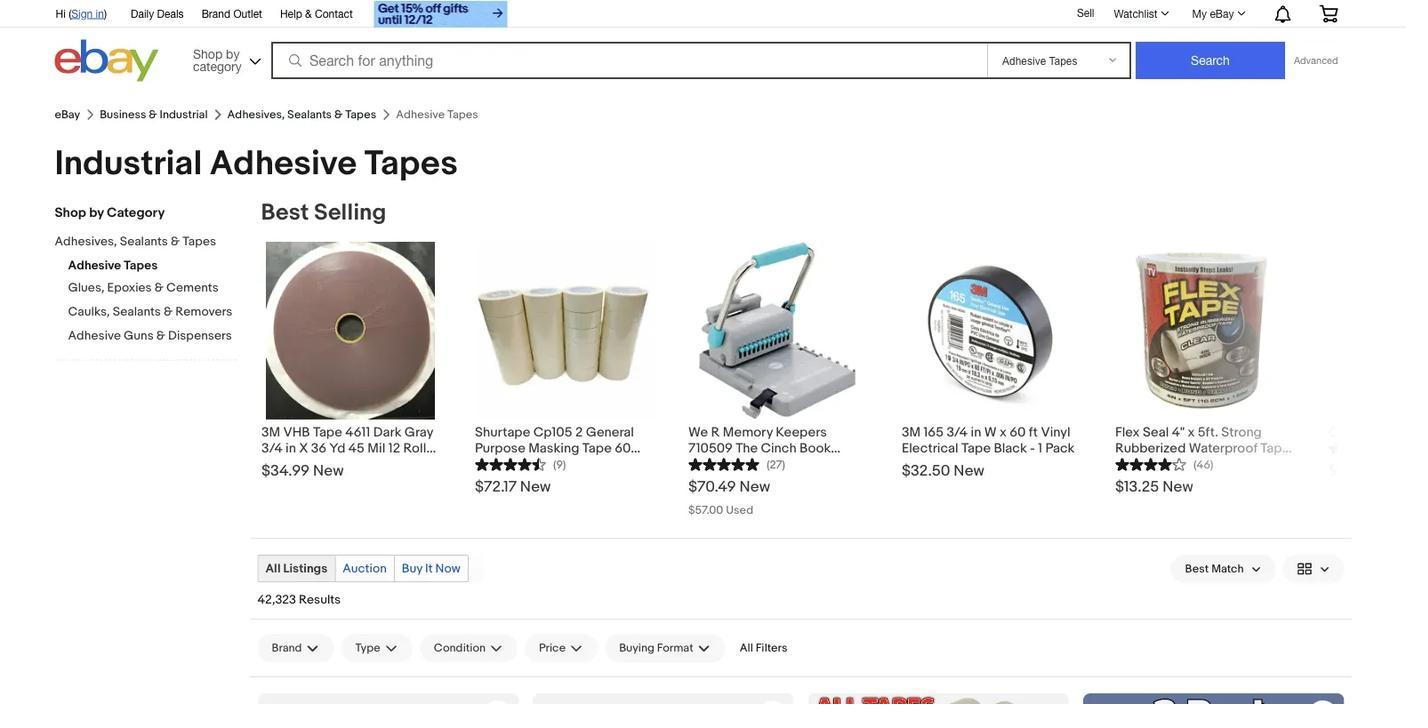 Task type: vqa. For each thing, say whether or not it's contained in the screenshot.
topmost for
no



Task type: describe. For each thing, give the bounding box(es) containing it.
45
[[348, 440, 364, 456]]

rubberized
[[1115, 440, 1186, 456]]

0 vertical spatial industrial
[[160, 108, 208, 122]]

cp105
[[533, 424, 572, 440]]

account navigation
[[46, 0, 1352, 30]]

version
[[688, 456, 734, 472]]

rolls
[[403, 440, 433, 456]]

165
[[924, 424, 944, 440]]

deals
[[157, 7, 184, 20]]

42,323 results
[[258, 593, 341, 608]]

24
[[587, 456, 602, 472]]

your shopping cart image
[[1319, 5, 1340, 22]]

machine
[[797, 456, 848, 472]]

4 out of 5 stars image for $13.25
[[1115, 456, 1187, 472]]

none submit inside shop by category banner
[[1136, 42, 1286, 79]]

(46) link
[[1115, 456, 1214, 472]]

(27)
[[767, 458, 785, 472]]

daily deals link
[[131, 4, 184, 24]]

3m for per
[[261, 424, 280, 440]]

0 horizontal spatial ebay
[[55, 108, 80, 122]]

tape inside flex seal 4" x 5ft. strong rubberized waterproof tape sealant - clear
[[1261, 440, 1290, 456]]

(46)
[[1194, 458, 1214, 472]]

2 vertical spatial sealants
[[113, 305, 161, 320]]

it
[[425, 562, 433, 577]]

2 inside the we r memory keepers 710509 the cinch book version 2 binding machine
[[737, 456, 745, 472]]

buy it now
[[402, 562, 461, 577]]

gorilla duct t
[[1329, 424, 1407, 440]]

3m 165 3/4 in w x 60 ft vinyl electrical tape black - 1 pack image
[[902, 242, 1080, 420]]

keepers
[[776, 424, 827, 440]]

contact
[[315, 7, 353, 20]]

$13.25
[[1115, 478, 1159, 497]]

advanced link
[[1286, 43, 1348, 78]]

caulks,
[[68, 305, 110, 320]]

removers
[[176, 305, 233, 320]]

dispensers
[[168, 329, 232, 344]]

glues,
[[68, 281, 104, 296]]

adhesives, sealants & tapes
[[227, 108, 377, 122]]

new inside 3m 165 3/4 in w x 60 ft vinyl electrical tape black - 1 pack $32.50 new
[[954, 462, 985, 481]]

$70.49
[[688, 478, 736, 497]]

buying format
[[619, 642, 694, 656]]

auction link
[[336, 556, 394, 582]]

$34.99
[[261, 462, 309, 481]]

t
[[1405, 424, 1407, 440]]

adhesive guns & dispensers link
[[68, 329, 237, 346]]

best for best selling
[[261, 199, 309, 227]]

results
[[299, 593, 341, 608]]

listings
[[283, 562, 328, 577]]

help & contact
[[280, 7, 353, 20]]

all for all filters
[[740, 642, 754, 655]]

dark
[[373, 424, 401, 440]]

vinyl
[[1041, 424, 1071, 440]]

vhb
[[283, 424, 310, 440]]

per
[[261, 456, 281, 472]]

guns
[[124, 329, 154, 344]]

case inside the 3m vhb tape 4611 dark gray 3/4 in x 36 yd 45 mil 12 rolls per case
[[284, 456, 316, 472]]

shop for shop by category
[[193, 46, 223, 61]]

4 out of 5 stars image for $7.88
[[1329, 440, 1400, 456]]

3m for $32.50
[[902, 424, 921, 440]]

general
[[586, 424, 634, 440]]

advanced
[[1295, 55, 1339, 66]]

ebay link
[[55, 108, 80, 122]]

shurtape
[[475, 424, 530, 440]]

shop by category banner
[[46, 0, 1352, 86]]

now
[[436, 562, 461, 577]]

brand for brand outlet
[[202, 7, 231, 20]]

3m vhb tape 4611 dark gray 3/4 in x 36 yd 45 mil 12 rolls per case image
[[266, 242, 435, 420]]

mil
[[367, 440, 385, 456]]

x inside 3m 165 3/4 in w x 60 ft vinyl electrical tape black - 1 pack $32.50 new
[[1000, 424, 1007, 440]]

brand for brand
[[272, 642, 302, 656]]

shop by category
[[55, 205, 165, 221]]

0 horizontal spatial adhesives, sealants & tapes link
[[55, 234, 224, 251]]

3/4 inside 3m 165 3/4 in w x 60 ft vinyl electrical tape black - 1 pack $32.50 new
[[947, 424, 968, 440]]

case inside shurtape cp105 2 general purpose masking tape 60 yards/roll case of 24
[[537, 456, 569, 472]]

my ebay
[[1193, 7, 1235, 20]]

yards/roll
[[475, 456, 534, 472]]

flex seal 4" x 5ft. strong rubberized waterproof tape sealant - clear
[[1115, 424, 1290, 472]]

sealants for adhesives, sealants & tapes adhesive tapes glues, epoxies & cements caulks, sealants & removers adhesive guns & dispensers
[[120, 234, 168, 250]]

in inside the 3m vhb tape 4611 dark gray 3/4 in x 36 yd 45 mil 12 rolls per case
[[285, 440, 296, 456]]

all listings link
[[259, 556, 335, 582]]

masking
[[528, 440, 579, 456]]

tape inside the 3m vhb tape 4611 dark gray 3/4 in x 36 yd 45 mil 12 rolls per case
[[313, 424, 342, 440]]

new for $7.88 new
[[1370, 462, 1400, 481]]

help & contact link
[[280, 4, 353, 24]]

used
[[726, 503, 753, 517]]

flex seal 4" x 5ft. strong rubberized waterproof tape sealant - clear link
[[1115, 420, 1293, 472]]

help
[[280, 7, 302, 20]]

shop for shop by category
[[55, 205, 86, 221]]

tape inside shurtape cp105 2 general purpose masking tape 60 yards/roll case of 24
[[582, 440, 612, 456]]

daily
[[131, 7, 154, 20]]

buy it now link
[[395, 556, 468, 582]]

x
[[299, 440, 308, 456]]

60 inside shurtape cp105 2 general purpose masking tape 60 yards/roll case of 24
[[615, 440, 631, 456]]

x inside flex seal 4" x 5ft. strong rubberized waterproof tape sealant - clear
[[1188, 424, 1195, 440]]

5 out of 5 stars image
[[688, 456, 760, 472]]

shop by category button
[[185, 40, 265, 78]]

0 vertical spatial adhesive
[[210, 143, 357, 185]]

outlet
[[234, 7, 262, 20]]

36
[[311, 440, 326, 456]]

(9)
[[553, 458, 566, 472]]

$34.99 new
[[261, 462, 343, 481]]

4.6 out of 5 stars image
[[475, 456, 546, 472]]

in for hi ( sign in )
[[96, 7, 104, 20]]

seal
[[1143, 424, 1169, 440]]

(27) link
[[688, 456, 785, 472]]

new for $34.99 new
[[313, 462, 343, 481]]

new for $70.49 new $57.00 used
[[739, 478, 770, 497]]

of
[[572, 456, 584, 472]]

sign in link
[[71, 7, 104, 20]]

daily deals
[[131, 7, 184, 20]]

by for category
[[226, 46, 240, 61]]

3m vhb tape 4611 dark gray 3/4 in x 36 yd 45 mil 12 rolls per case
[[261, 424, 433, 472]]

gorilla duct t link
[[1329, 420, 1407, 440]]

3m 165 3/4 in w x 60 ft vinyl electrical tape black - 1 pack $32.50 new
[[902, 424, 1075, 481]]

best match
[[1186, 563, 1244, 576]]



Task type: locate. For each thing, give the bounding box(es) containing it.
$70.49 new $57.00 used
[[688, 478, 770, 517]]

1 horizontal spatial case
[[537, 456, 569, 472]]

1 horizontal spatial 2
[[737, 456, 745, 472]]

purpose
[[475, 440, 525, 456]]

1 horizontal spatial in
[[285, 440, 296, 456]]

buying format button
[[605, 634, 726, 663]]

1 x from the left
[[1000, 424, 1007, 440]]

1 horizontal spatial best
[[1186, 563, 1210, 576]]

1 horizontal spatial adhesives,
[[227, 108, 285, 122]]

hi ( sign in )
[[56, 7, 107, 20]]

ebay left business
[[55, 108, 80, 122]]

60 inside 3m 165 3/4 in w x 60 ft vinyl electrical tape black - 1 pack $32.50 new
[[1010, 424, 1026, 440]]

brand down 42,323
[[272, 642, 302, 656]]

strong
[[1222, 424, 1262, 440]]

buy
[[402, 562, 423, 577]]

$72.17 new
[[475, 478, 551, 497]]

brand
[[202, 7, 231, 20], [272, 642, 302, 656]]

industrial down category on the left
[[160, 108, 208, 122]]

book
[[800, 440, 831, 456]]

$32.50
[[902, 462, 950, 481]]

1 horizontal spatial 3/4
[[947, 424, 968, 440]]

shurtape cp105 2 general purpose masking tape 60 yards/roll case of 24
[[475, 424, 634, 472]]

0 vertical spatial by
[[226, 46, 240, 61]]

shurtape cp105 2 general purpose masking tape 60 yards/roll case of 24 image
[[475, 242, 653, 420]]

in inside 3m 165 3/4 in w x 60 ft vinyl electrical tape black - 1 pack $32.50 new
[[971, 424, 981, 440]]

0 vertical spatial brand
[[202, 7, 231, 20]]

adhesive down caulks,
[[68, 329, 121, 344]]

in for 3m 165 3/4 in w x 60 ft vinyl electrical tape black - 1 pack $32.50 new
[[971, 424, 981, 440]]

black
[[994, 440, 1027, 456]]

& inside the account navigation
[[305, 7, 312, 20]]

by left category
[[89, 205, 104, 221]]

all
[[266, 562, 281, 577], [740, 642, 754, 655]]

1 3m from the left
[[261, 424, 280, 440]]

1 case from the left
[[284, 456, 316, 472]]

(
[[69, 7, 71, 20]]

new down clear
[[1163, 478, 1194, 497]]

0 vertical spatial shop
[[193, 46, 223, 61]]

- inside flex seal 4" x 5ft. strong rubberized waterproof tape sealant - clear
[[1164, 456, 1169, 472]]

all inside button
[[740, 642, 754, 655]]

sign
[[71, 7, 93, 20]]

3m 165 3/4 in w x 60 ft vinyl electrical tape black - 1 pack link
[[902, 420, 1080, 456]]

new down yd
[[313, 462, 343, 481]]

brand left outlet
[[202, 7, 231, 20]]

new inside $70.49 new $57.00 used
[[739, 478, 770, 497]]

3/4 up the $34.99
[[261, 440, 282, 456]]

2 3m from the left
[[902, 424, 921, 440]]

new down (9) link
[[520, 478, 551, 497]]

0 vertical spatial all
[[266, 562, 281, 577]]

60 right 24
[[615, 440, 631, 456]]

best for best match
[[1186, 563, 1210, 576]]

1 vertical spatial brand
[[272, 642, 302, 656]]

flex seal 4" x 5ft. strong rubberized waterproof tape sealant - clear image
[[1134, 242, 1275, 420]]

format
[[657, 642, 694, 656]]

0 horizontal spatial all
[[266, 562, 281, 577]]

in left "x"
[[285, 440, 296, 456]]

0 horizontal spatial in
[[96, 7, 104, 20]]

tape
[[313, 424, 342, 440], [582, 440, 612, 456], [962, 440, 991, 456], [1261, 440, 1290, 456]]

1 vertical spatial best
[[1186, 563, 1210, 576]]

sell
[[1078, 6, 1095, 19]]

0 horizontal spatial shop
[[55, 205, 86, 221]]

adhesives, inside adhesives, sealants & tapes adhesive tapes glues, epoxies & cements caulks, sealants & removers adhesive guns & dispensers
[[55, 234, 117, 250]]

1 horizontal spatial brand
[[272, 642, 302, 656]]

industrial down business
[[55, 143, 202, 185]]

new right $7.88 at the bottom right of the page
[[1370, 462, 1400, 481]]

shop down brand outlet link
[[193, 46, 223, 61]]

my ebay link
[[1183, 3, 1254, 24]]

1 vertical spatial adhesives,
[[55, 234, 117, 250]]

duct
[[1373, 424, 1402, 440]]

best selling
[[261, 199, 386, 227]]

1 horizontal spatial all
[[740, 642, 754, 655]]

sell link
[[1070, 6, 1103, 19]]

4 out of 5 stars image
[[1329, 440, 1400, 456], [1115, 456, 1187, 472]]

best down industrial adhesive tapes
[[261, 199, 309, 227]]

3m left vhb
[[261, 424, 280, 440]]

in inside the account navigation
[[96, 7, 104, 20]]

60 left ft
[[1010, 424, 1026, 440]]

1 horizontal spatial by
[[226, 46, 240, 61]]

we r memory keepers 710509 the cinch book version 2 binding machine image
[[699, 242, 856, 420]]

best left the match
[[1186, 563, 1210, 576]]

1 horizontal spatial 3m
[[902, 424, 921, 440]]

price button
[[525, 634, 598, 663]]

sealants down category
[[120, 234, 168, 250]]

0 horizontal spatial case
[[284, 456, 316, 472]]

sealants up guns
[[113, 305, 161, 320]]

3/4
[[947, 424, 968, 440], [261, 440, 282, 456]]

1 horizontal spatial shop
[[193, 46, 223, 61]]

we r memory keepers 710509 the cinch book version 2 binding machine link
[[688, 420, 866, 472]]

ft
[[1029, 424, 1038, 440]]

shop
[[193, 46, 223, 61], [55, 205, 86, 221]]

1 vertical spatial 2
[[737, 456, 745, 472]]

1 horizontal spatial -
[[1164, 456, 1169, 472]]

0 vertical spatial sealants
[[287, 108, 332, 122]]

binding
[[748, 456, 794, 472]]

get an extra 15% off image
[[374, 1, 508, 28]]

$13.25 new
[[1115, 478, 1194, 497]]

by inside shop by category
[[226, 46, 240, 61]]

0 horizontal spatial -
[[1030, 440, 1035, 456]]

2 right version at the bottom of page
[[737, 456, 745, 472]]

2
[[575, 424, 583, 440], [737, 456, 745, 472]]

all listings
[[266, 562, 328, 577]]

2 horizontal spatial in
[[971, 424, 981, 440]]

view: gallery view image
[[1298, 560, 1331, 579]]

1 vertical spatial sealants
[[120, 234, 168, 250]]

1 vertical spatial shop
[[55, 205, 86, 221]]

business & industrial link
[[100, 108, 208, 122]]

1 vertical spatial industrial
[[55, 143, 202, 185]]

adhesive down adhesives, sealants & tapes
[[210, 143, 357, 185]]

sealants up industrial adhesive tapes
[[287, 108, 332, 122]]

in right sign
[[96, 7, 104, 20]]

0 horizontal spatial brand
[[202, 7, 231, 20]]

1 vertical spatial by
[[89, 205, 104, 221]]

0 vertical spatial 2
[[575, 424, 583, 440]]

adhesive up the glues,
[[68, 259, 121, 274]]

business & industrial
[[100, 108, 208, 122]]

adhesives, up industrial adhesive tapes
[[227, 108, 285, 122]]

in left w
[[971, 424, 981, 440]]

1 vertical spatial ebay
[[55, 108, 80, 122]]

3/4 right '165'
[[947, 424, 968, 440]]

category
[[107, 205, 165, 221]]

memory
[[723, 424, 773, 440]]

0 horizontal spatial x
[[1000, 424, 1007, 440]]

0 vertical spatial adhesives,
[[227, 108, 285, 122]]

3m inside 3m 165 3/4 in w x 60 ft vinyl electrical tape black - 1 pack $32.50 new
[[902, 424, 921, 440]]

1 horizontal spatial 4 out of 5 stars image
[[1329, 440, 1400, 456]]

1 vertical spatial all
[[740, 642, 754, 655]]

new for $72.17 new
[[520, 478, 551, 497]]

$7.88
[[1329, 462, 1366, 481]]

shurtape cp105 2 general purpose masking tape 60 yards/roll case of 24 link
[[475, 420, 653, 472]]

0 horizontal spatial 3m
[[261, 424, 280, 440]]

flex
[[1115, 424, 1140, 440]]

watchlist
[[1115, 7, 1158, 20]]

1 horizontal spatial 60
[[1010, 424, 1026, 440]]

best inside dropdown button
[[1186, 563, 1210, 576]]

2 x from the left
[[1188, 424, 1195, 440]]

sealants for adhesives, sealants & tapes
[[287, 108, 332, 122]]

- left '1' at the bottom of the page
[[1030, 440, 1035, 456]]

2 vertical spatial adhesive
[[68, 329, 121, 344]]

tape inside 3m 165 3/4 in w x 60 ft vinyl electrical tape black - 1 pack $32.50 new
[[962, 440, 991, 456]]

brand button
[[258, 634, 334, 663]]

all filters button
[[733, 634, 795, 663]]

new up used
[[739, 478, 770, 497]]

adhesives, sealants & tapes link down category
[[55, 234, 224, 251]]

by
[[226, 46, 240, 61], [89, 205, 104, 221]]

3/4 inside the 3m vhb tape 4611 dark gray 3/4 in x 36 yd 45 mil 12 rolls per case
[[261, 440, 282, 456]]

&
[[305, 7, 312, 20], [149, 108, 157, 122], [335, 108, 343, 122], [171, 234, 180, 250], [155, 281, 164, 296], [164, 305, 173, 320], [156, 329, 166, 344]]

0 horizontal spatial 4 out of 5 stars image
[[1115, 456, 1187, 472]]

1 vertical spatial adhesive
[[68, 259, 121, 274]]

- left clear
[[1164, 456, 1169, 472]]

category
[[193, 59, 242, 73]]

match
[[1212, 563, 1244, 576]]

adhesives, for adhesives, sealants & tapes adhesive tapes glues, epoxies & cements caulks, sealants & removers adhesive guns & dispensers
[[55, 234, 117, 250]]

hi
[[56, 7, 66, 20]]

all up 42,323
[[266, 562, 281, 577]]

0 vertical spatial adhesives, sealants & tapes link
[[227, 108, 377, 122]]

4 out of 5 stars image up '$7.88 new'
[[1329, 440, 1400, 456]]

price
[[539, 642, 566, 656]]

3m inside the 3m vhb tape 4611 dark gray 3/4 in x 36 yd 45 mil 12 rolls per case
[[261, 424, 280, 440]]

Search for anything text field
[[274, 44, 984, 77]]

adhesives, down shop by category
[[55, 234, 117, 250]]

case left of
[[537, 456, 569, 472]]

watchlist link
[[1105, 3, 1178, 24]]

710509
[[688, 440, 733, 456]]

0 horizontal spatial 2
[[575, 424, 583, 440]]

1 horizontal spatial x
[[1188, 424, 1195, 440]]

-
[[1030, 440, 1035, 456], [1164, 456, 1169, 472]]

0 horizontal spatial 60
[[615, 440, 631, 456]]

2 case from the left
[[537, 456, 569, 472]]

x right w
[[1000, 424, 1007, 440]]

0 vertical spatial best
[[261, 199, 309, 227]]

adhesive
[[210, 143, 357, 185], [68, 259, 121, 274], [68, 329, 121, 344]]

auction
[[343, 562, 387, 577]]

type
[[355, 642, 381, 656]]

brand inside dropdown button
[[272, 642, 302, 656]]

3m left '165'
[[902, 424, 921, 440]]

adhesives, for adhesives, sealants & tapes
[[227, 108, 285, 122]]

ebay inside the account navigation
[[1211, 7, 1235, 20]]

1 horizontal spatial adhesives, sealants & tapes link
[[227, 108, 377, 122]]

adhesives, sealants & tapes link up industrial adhesive tapes
[[227, 108, 377, 122]]

gorilla
[[1329, 424, 1370, 440]]

0 horizontal spatial adhesives,
[[55, 234, 117, 250]]

new for $13.25 new
[[1163, 478, 1194, 497]]

4 out of 5 stars image up $13.25 new
[[1115, 456, 1187, 472]]

by for category
[[89, 205, 104, 221]]

x
[[1000, 424, 1007, 440], [1188, 424, 1195, 440]]

by down brand outlet link
[[226, 46, 240, 61]]

ebay right my
[[1211, 7, 1235, 20]]

shop left category
[[55, 205, 86, 221]]

0 vertical spatial ebay
[[1211, 7, 1235, 20]]

selling
[[314, 199, 386, 227]]

best selling main content
[[250, 199, 1407, 705]]

ebay
[[1211, 7, 1235, 20], [55, 108, 80, 122]]

2 inside shurtape cp105 2 general purpose masking tape 60 yards/roll case of 24
[[575, 424, 583, 440]]

brand inside the account navigation
[[202, 7, 231, 20]]

all for all listings
[[266, 562, 281, 577]]

case right the per
[[284, 456, 316, 472]]

shop inside shop by category
[[193, 46, 223, 61]]

new down '3m 165 3/4 in w x 60 ft vinyl electrical tape black - 1 pack' link
[[954, 462, 985, 481]]

buying
[[619, 642, 655, 656]]

None submit
[[1136, 42, 1286, 79]]

- inside 3m 165 3/4 in w x 60 ft vinyl electrical tape black - 1 pack $32.50 new
[[1030, 440, 1035, 456]]

1 horizontal spatial ebay
[[1211, 7, 1235, 20]]

industrial adhesive tapes
[[55, 143, 458, 185]]

yd
[[329, 440, 345, 456]]

1
[[1038, 440, 1043, 456]]

gray
[[404, 424, 433, 440]]

1 vertical spatial adhesives, sealants & tapes link
[[55, 234, 224, 251]]

all left "filters"
[[740, 642, 754, 655]]

0 horizontal spatial 3/4
[[261, 440, 282, 456]]

0 horizontal spatial by
[[89, 205, 104, 221]]

we r memory keepers 710509 the cinch book version 2 binding machine
[[688, 424, 848, 472]]

x right 4"
[[1188, 424, 1195, 440]]

0 horizontal spatial best
[[261, 199, 309, 227]]

$7.88 new
[[1329, 462, 1400, 481]]

2 right cp105
[[575, 424, 583, 440]]

we
[[688, 424, 708, 440]]



